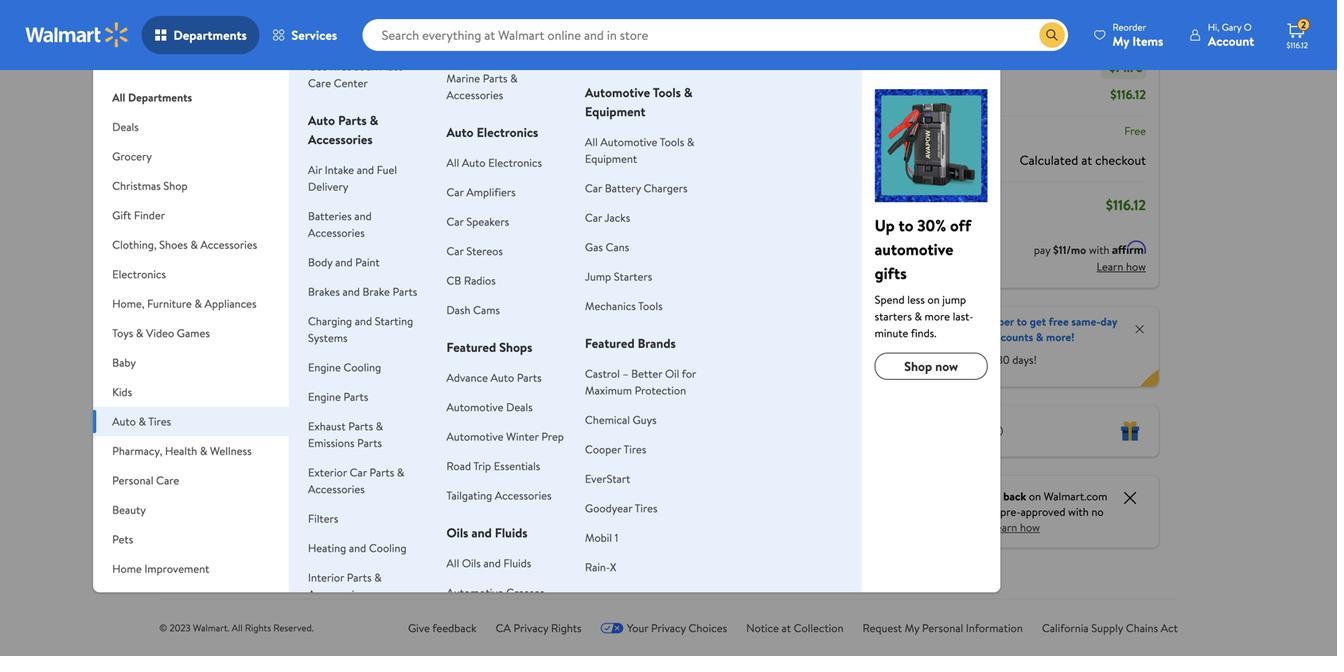 Task type: describe. For each thing, give the bounding box(es) containing it.
personal care
[[112, 473, 179, 488]]

1 vertical spatial electronics
[[488, 155, 542, 170]]

shipping inside now $49.00 group
[[240, 452, 274, 465]]

add for welch's, gluten free,  berries 'n cherries fruit snacks 0.8oz pouches, 80 count case
[[605, 285, 625, 300]]

chargers
[[644, 180, 688, 196]]

0 vertical spatial oils
[[447, 524, 469, 541]]

tires for get
[[329, 59, 352, 74]]

heating
[[308, 540, 346, 556]]

wellness
[[210, 443, 252, 459]]

3+ day shipping for chefman turbo fry stainless steel air fryer with basket divider, 8 quart
[[210, 452, 274, 465]]

0 horizontal spatial rights
[[245, 621, 271, 635]]

departments inside dropdown button
[[174, 26, 247, 44]]

give
[[408, 620, 430, 636]]

accessories inside auto parts & accessories
[[308, 131, 373, 148]]

more!
[[1047, 329, 1075, 345]]

add button for now $348.00
[[456, 280, 514, 305]]

gifts
[[875, 262, 907, 284]]

$24.28
[[576, 349, 609, 365]]

systems
[[308, 330, 348, 346]]

beauty button
[[93, 495, 289, 525]]

road trip essentials link
[[447, 458, 541, 474]]

and for brakes and brake parts
[[343, 284, 360, 299]]

gas cans link
[[585, 239, 630, 255]]

services button
[[260, 16, 350, 54]]

& inside "automotive tools & equipment"
[[684, 84, 693, 101]]

side
[[453, 420, 477, 437]]

gas cans
[[585, 239, 630, 255]]

at inside 'get tires at an auto care center'
[[354, 59, 364, 74]]

supply
[[1092, 620, 1124, 636]]

health
[[165, 443, 197, 459]]

tools inside all automotive tools & equipment
[[660, 134, 685, 150]]

parts inside auto parts & accessories
[[338, 111, 367, 129]]

accessories down essentials
[[495, 488, 552, 503]]

on inside up to 30% off automotive gifts spend less on jump starters & more last- minute finds.
[[928, 292, 940, 307]]

& inside home, furniture & appliances dropdown button
[[195, 296, 202, 311]]

information
[[966, 620, 1023, 636]]

ca privacy rights
[[496, 620, 582, 636]]

with inside the now $348.00 $579.00 ge profile™ opal™ nugget ice maker with side tank, countertop icemaker, stainless steel
[[510, 402, 533, 420]]

for inside castrol – better oil for maximum protection
[[682, 366, 696, 381]]

$49.00
[[239, 329, 282, 349]]

tank,
[[479, 420, 507, 437]]

care inside dropdown button
[[156, 473, 179, 488]]

auto inside auto & tires dropdown button
[[112, 414, 136, 429]]

walmart.com
[[1044, 489, 1108, 504]]

christmas shop button
[[93, 171, 289, 201]]

brands
[[638, 334, 676, 352]]

add to cart image for $348.00
[[462, 283, 481, 302]]

30
[[997, 352, 1010, 367]]

3+ for xbox series x video game console, black
[[333, 466, 344, 479]]

tools for mechanics tools
[[638, 298, 663, 314]]

and inside air intake and fuel delivery
[[357, 162, 374, 178]]

deal inside now $16.98 group
[[583, 184, 602, 197]]

auto up automotive deals link
[[491, 370, 514, 385]]

all right "walmart."
[[232, 621, 243, 635]]

& inside exterior car parts & accessories
[[397, 465, 405, 480]]

body and paint
[[308, 254, 380, 270]]

1 horizontal spatial delivery
[[370, 25, 405, 38]]

gifting image
[[1121, 422, 1140, 441]]

huntworth men's force heat boost™ lined beanie (realtree edge®)
[[700, 367, 790, 455]]

with right "$11/mo" at the top
[[1089, 242, 1110, 258]]

accessories inside marine parts & accessories
[[447, 87, 503, 103]]

affirm image
[[1113, 240, 1147, 254]]

pickup
[[333, 25, 361, 38]]

batteries
[[308, 208, 352, 224]]

0 horizontal spatial learn
[[991, 520, 1018, 535]]

car for car amplifiers
[[447, 184, 464, 200]]

free
[[1125, 123, 1147, 139]]

shipping inside now $16.98 group
[[605, 446, 639, 459]]

act
[[1161, 620, 1178, 636]]

chains
[[1126, 620, 1159, 636]]

cans
[[606, 239, 630, 255]]

and up automotive greases
[[484, 555, 501, 571]]

trip
[[474, 458, 491, 474]]

featured shops
[[447, 338, 533, 356]]

$349.00/ca
[[330, 363, 384, 379]]

1 vertical spatial departments
[[128, 90, 192, 105]]

huntworth
[[700, 367, 760, 385]]

engine parts link
[[308, 389, 369, 405]]

road
[[447, 458, 471, 474]]

day inside now $49.00 group
[[223, 452, 238, 465]]

reserved.
[[273, 621, 314, 635]]

give feedback
[[408, 620, 477, 636]]

shops
[[499, 338, 533, 356]]

center
[[334, 75, 368, 91]]

equipment inside "automotive tools & equipment"
[[585, 103, 646, 120]]

'n
[[650, 399, 662, 416]]

accessories inside batteries and accessories
[[308, 225, 365, 240]]

add for chefman turbo fry stainless steel air fryer with basket divider, 8 quart
[[235, 285, 255, 300]]

all up grocery
[[112, 90, 125, 105]]

parts inside marine parts & accessories
[[483, 70, 508, 86]]

learn more about gifting image
[[991, 425, 1004, 438]]

add to cart image inside now $16.98 group
[[586, 283, 605, 302]]

cb radios
[[447, 273, 496, 288]]

pharmacy,
[[112, 443, 162, 459]]

to inside become a member to get free same-day delivery, gas discounts & more!
[[1017, 314, 1028, 329]]

& inside marine parts & accessories
[[510, 70, 518, 86]]

tires for cooper
[[624, 442, 647, 457]]

brakes and brake parts link
[[308, 284, 418, 299]]

shop inside dropdown button
[[163, 178, 188, 193]]

estimated total
[[871, 196, 956, 214]]

with inside see if you're pre-approved with no credit risk.
[[1069, 504, 1089, 520]]

shop now link
[[875, 353, 988, 380]]

steel inside the now $348.00 $579.00 ge profile™ opal™ nugget ice maker with side tank, countertop icemaker, stainless steel
[[504, 472, 532, 490]]

all automotive tools & equipment
[[585, 134, 695, 166]]

2- inside now $348.00 group
[[457, 452, 465, 465]]

auto up all auto electronics
[[447, 123, 474, 141]]

clothing, shoes & accessories button
[[93, 230, 289, 260]]

day inside become a member to get free same-day delivery, gas discounts & more!
[[1101, 314, 1118, 329]]

& inside "toys & video games" 'dropdown button'
[[136, 325, 143, 341]]

privacy for your
[[651, 620, 686, 636]]

& inside all automotive tools & equipment
[[687, 134, 695, 150]]

& inside patio & garden dropdown button
[[140, 590, 147, 606]]

your
[[627, 620, 649, 636]]

choices
[[689, 620, 727, 636]]

0 horizontal spatial how
[[1020, 520, 1040, 535]]

automotive for automotive tools & equipment
[[585, 84, 651, 101]]

air inside air intake and fuel delivery
[[308, 162, 322, 178]]

tailgating accessories link
[[447, 488, 552, 503]]

chemical guys
[[585, 412, 657, 428]]

1 vertical spatial oils
[[462, 555, 481, 571]]

& inside up to 30% off automotive gifts spend less on jump starters & more last- minute finds.
[[915, 309, 922, 324]]

accessories inside clothing, shoes & accessories dropdown button
[[201, 237, 257, 252]]

all for automotive tools & equipment
[[585, 134, 598, 150]]

featured for featured brands
[[585, 334, 635, 352]]

and for charging and starting systems
[[355, 313, 372, 329]]

0 vertical spatial 3+ day shipping
[[457, 25, 520, 38]]

now $49.00 group
[[207, 175, 302, 475]]

0 vertical spatial fluids
[[495, 524, 528, 541]]

walmart plus image
[[871, 323, 918, 339]]

shipping
[[871, 123, 912, 139]]

add button inside now $49.00 group
[[210, 280, 268, 305]]

automotive deals
[[447, 399, 533, 415]]

discounts
[[988, 329, 1034, 345]]

car for car stereos
[[447, 243, 464, 259]]

parts inside "interior parts & accessories"
[[347, 570, 372, 585]]

mobil
[[585, 530, 612, 545]]

add to cart image for $349.00
[[339, 283, 358, 302]]

black
[[381, 416, 411, 434]]

now $16.98 group
[[576, 175, 671, 486]]

close walmart plus section image
[[1134, 323, 1147, 336]]

chefman turbo fry stainless steel air fryer with basket divider, 8 quart
[[207, 367, 296, 455]]

icemaker,
[[453, 455, 506, 472]]

automotive for automotive winter prep
[[447, 429, 504, 444]]

get
[[308, 59, 326, 74]]

care inside 'get tires at an auto care center'
[[308, 75, 331, 91]]

and for oils and fluids
[[472, 524, 492, 541]]

o
[[1244, 20, 1252, 34]]

steel inside chefman turbo fry stainless steel air fryer with basket divider, 8 quart
[[207, 402, 235, 420]]

become
[[925, 314, 964, 329]]

1 horizontal spatial x
[[610, 559, 617, 575]]

1 vertical spatial personal
[[922, 620, 964, 636]]

battery
[[605, 180, 641, 196]]

1 horizontal spatial how
[[1127, 259, 1147, 274]]

boost™
[[730, 402, 767, 420]]

your privacy choices
[[627, 620, 727, 636]]

more
[[925, 309, 951, 324]]

automotive winter prep link
[[447, 429, 564, 444]]

$579.00
[[453, 349, 491, 365]]

2- inside now $16.98 group
[[580, 446, 588, 459]]

all departments
[[112, 90, 192, 105]]

$349.00
[[362, 329, 413, 349]]

0 vertical spatial learn how
[[1097, 259, 1147, 274]]

automotive for automotive deals
[[447, 399, 504, 415]]

starters
[[875, 309, 912, 324]]

Search search field
[[363, 19, 1068, 51]]

my for items
[[1113, 32, 1130, 50]]

privacy choices icon image
[[601, 622, 624, 634]]

& inside become a member to get free same-day delivery, gas discounts & more!
[[1036, 329, 1044, 345]]

walmart image
[[25, 22, 129, 48]]

approved
[[1021, 504, 1066, 520]]

0 vertical spatial cooling
[[344, 360, 381, 375]]

my for personal
[[905, 620, 920, 636]]

games
[[177, 325, 210, 341]]

pharmacy, health & wellness
[[112, 443, 252, 459]]

personal inside dropdown button
[[112, 473, 154, 488]]

now for now $349.00 $499.00 $349.00/ca xbox series x video game console, black
[[330, 329, 359, 349]]

car inside exterior car parts & accessories
[[350, 465, 367, 480]]

now for now $49.00
[[207, 329, 236, 349]]

1 vertical spatial deals
[[269, 145, 303, 165]]

car for car speakers
[[447, 214, 464, 229]]

basket
[[234, 420, 270, 437]]

days!
[[1013, 352, 1037, 367]]

& inside "interior parts & accessories"
[[374, 570, 382, 585]]

chemical
[[585, 412, 630, 428]]

huntworth men's force heat boost™ lined beanie (realtree edge®) group
[[700, 367, 790, 455]]

all for oils and fluids
[[447, 555, 460, 571]]

& inside pharmacy, health & wellness dropdown button
[[200, 443, 207, 459]]

1 vertical spatial cooling
[[369, 540, 407, 556]]

automotive inside all automotive tools & equipment
[[601, 134, 658, 150]]

walmart+
[[908, 352, 955, 367]]

off
[[951, 214, 972, 236]]

& inside auto parts & accessories
[[370, 111, 379, 129]]

deal for $348.00
[[460, 184, 479, 197]]

& inside exhaust parts & emissions parts
[[376, 418, 383, 434]]

all for auto electronics
[[447, 155, 460, 170]]

mechanics tools
[[585, 298, 663, 314]]

cooper
[[585, 442, 622, 457]]

equipment inside all automotive tools & equipment
[[585, 151, 637, 166]]

finds.
[[911, 325, 937, 341]]

nugget
[[488, 385, 530, 402]]



Task type: vqa. For each thing, say whether or not it's contained in the screenshot.
the Stainless within Now $348.00 $579.00 GE Profile™ Opal™ Nugget Ice Maker with Side Tank, Countertop Icemaker, Stainless Steel
yes



Task type: locate. For each thing, give the bounding box(es) containing it.
automotive for automotive greases
[[447, 585, 504, 600]]

now down charging
[[330, 329, 359, 349]]

banner
[[858, 307, 1159, 387]]

hi,
[[1209, 20, 1220, 34]]

deal for $349.00
[[337, 184, 355, 197]]

1 vertical spatial equipment
[[585, 151, 637, 166]]

filters link
[[308, 511, 339, 526]]

intake
[[325, 162, 354, 178]]

1 horizontal spatial for
[[980, 352, 995, 367]]

x down 1 at the left bottom
[[610, 559, 617, 575]]

& down 'get tires at an auto care center'
[[370, 111, 379, 129]]

and right batteries
[[355, 208, 372, 224]]

4 add button from the left
[[579, 280, 637, 305]]

1 horizontal spatial stainless
[[453, 472, 501, 490]]

oils down oils and fluids
[[462, 555, 481, 571]]

personal up beauty
[[112, 473, 154, 488]]

at left checkout
[[1082, 151, 1093, 169]]

2 horizontal spatial deals
[[506, 399, 533, 415]]

3+ day shipping for xbox series x video game console, black
[[333, 466, 397, 479]]

video inside 'dropdown button'
[[146, 325, 174, 341]]

castrol
[[585, 366, 620, 381]]

0 horizontal spatial stainless
[[228, 385, 275, 402]]

288
[[258, 426, 274, 440]]

on up more
[[928, 292, 940, 307]]

xbox
[[330, 381, 357, 399]]

0 horizontal spatial steel
[[207, 402, 235, 420]]

console,
[[330, 416, 378, 434]]

and left "fuel"
[[357, 162, 374, 178]]

now $49.00
[[207, 329, 282, 349]]

with
[[1089, 242, 1110, 258], [510, 402, 533, 420], [207, 420, 231, 437], [1069, 504, 1089, 520]]

1 vertical spatial air
[[238, 402, 254, 420]]

add inside now $49.00 group
[[235, 285, 255, 300]]

1 horizontal spatial air
[[308, 162, 322, 178]]

& right toys
[[136, 325, 143, 341]]

0 vertical spatial free
[[1049, 314, 1069, 329]]

0 horizontal spatial delivery
[[308, 179, 349, 194]]

2 deal from the left
[[460, 184, 479, 197]]

with up 1228
[[510, 402, 533, 420]]

x right series
[[397, 381, 404, 399]]

with left 'no'
[[1069, 504, 1089, 520]]

tires for goodyear
[[635, 500, 658, 516]]

with inside chefman turbo fry stainless steel air fryer with basket divider, 8 quart
[[207, 420, 231, 437]]

x inside the now $349.00 $499.00 $349.00/ca xbox series x video game console, black
[[397, 381, 404, 399]]

shop for shop now
[[905, 358, 933, 375]]

home
[[112, 561, 142, 576]]

$187.88
[[1107, 31, 1147, 49]]

2 horizontal spatial shop
[[905, 358, 933, 375]]

1 vertical spatial care
[[156, 473, 179, 488]]

oils down tailgating
[[447, 524, 469, 541]]

1 vertical spatial at
[[1082, 151, 1093, 169]]

and for heating and cooling
[[349, 540, 366, 556]]

checkout
[[1096, 151, 1147, 169]]

0 vertical spatial video
[[146, 325, 174, 341]]

1 vertical spatial shop
[[163, 178, 188, 193]]

air intake and fuel delivery
[[308, 162, 397, 194]]

0 vertical spatial engine
[[308, 360, 341, 375]]

1 horizontal spatial video
[[330, 399, 362, 416]]

search icon image
[[1046, 29, 1059, 41]]

electronics down clothing,
[[112, 266, 166, 282]]

beanie
[[732, 420, 769, 437]]

0 vertical spatial shop
[[197, 145, 229, 165]]

car
[[585, 180, 602, 196], [447, 184, 464, 200], [585, 210, 602, 225], [447, 214, 464, 229], [447, 243, 464, 259], [350, 465, 367, 480]]

last-
[[953, 309, 974, 324]]

3+ for chefman turbo fry stainless steel air fryer with basket divider, 8 quart
[[210, 452, 221, 465]]

fluids up all oils and fluids link
[[495, 524, 528, 541]]

electronics up all auto electronics
[[477, 123, 539, 141]]

notice at collection link
[[747, 620, 844, 636]]

tires inside dropdown button
[[148, 414, 171, 429]]

3+ day shipping up marine
[[457, 25, 520, 38]]

turbo
[[260, 367, 292, 385]]

featured for featured shops
[[447, 338, 496, 356]]

day inside now $348.00 group
[[465, 452, 479, 465]]

1 vertical spatial learn how
[[991, 520, 1040, 535]]

0 vertical spatial departments
[[174, 26, 247, 44]]

1 vertical spatial delivery
[[308, 179, 349, 194]]

& down the heating and cooling
[[374, 570, 382, 585]]

amplifiers
[[467, 184, 516, 200]]

1 vertical spatial stainless
[[453, 472, 501, 490]]

now
[[207, 329, 236, 349], [330, 329, 359, 349], [453, 329, 482, 349], [576, 329, 605, 349]]

all down oils and fluids
[[447, 555, 460, 571]]

3 add to cart image from the left
[[586, 283, 605, 302]]

now for now $16.98 $24.28 21.2 ¢/count welch's, gluten free,  berries 'n cherries fruit snacks 0.8oz pouches, 80 count case
[[576, 329, 605, 349]]

departments up deals dropdown button
[[128, 90, 192, 105]]

2 now from the left
[[330, 329, 359, 349]]

1 vertical spatial learn
[[991, 520, 1018, 535]]

departments up the all departments link
[[174, 26, 247, 44]]

accessories down exterior
[[308, 481, 365, 497]]

maximum
[[585, 383, 632, 398]]

2 add button from the left
[[333, 280, 391, 305]]

Try Walmart+ free for 30 days! checkbox
[[871, 352, 885, 367]]

3 deal from the left
[[583, 184, 602, 197]]

3 add from the left
[[481, 285, 501, 300]]

dash cams link
[[447, 302, 500, 318]]

deal down intake at top
[[337, 184, 355, 197]]

car up 'cb'
[[447, 243, 464, 259]]

my right the request
[[905, 620, 920, 636]]

stereos
[[467, 243, 503, 259]]

car for car battery chargers
[[585, 180, 602, 196]]

banner containing become a member to get free same-day delivery, gas discounts & more!
[[858, 307, 1159, 387]]

2 horizontal spatial at
[[1082, 151, 1093, 169]]

& right marine
[[510, 70, 518, 86]]

winter
[[506, 429, 539, 444]]

brake
[[363, 284, 390, 299]]

4 now from the left
[[576, 329, 605, 349]]

1 vertical spatial on
[[1029, 489, 1042, 504]]

deal inside now $348.00 group
[[460, 184, 479, 197]]

and left paint
[[335, 254, 353, 270]]

car right exterior
[[350, 465, 367, 480]]

0 vertical spatial delivery
[[370, 25, 405, 38]]

2 vertical spatial 3+
[[333, 466, 344, 479]]

2-
[[210, 25, 219, 38], [580, 25, 588, 38], [333, 47, 342, 61], [580, 446, 588, 459], [457, 452, 465, 465]]

car speakers
[[447, 214, 509, 229]]

shipping inside now $349.00 group
[[363, 466, 397, 479]]

0 horizontal spatial x
[[397, 381, 404, 399]]

and down brakes and brake parts
[[355, 313, 372, 329]]

featured
[[585, 334, 635, 352], [447, 338, 496, 356]]

learn
[[1097, 259, 1124, 274], [991, 520, 1018, 535]]

electronics inside dropdown button
[[112, 266, 166, 282]]

all inside all automotive tools & equipment
[[585, 134, 598, 150]]

home, furniture & appliances button
[[93, 289, 289, 319]]

add inside now $16.98 group
[[605, 285, 625, 300]]

shipping inside now $348.00 group
[[482, 452, 516, 465]]

now $349.00 group
[[330, 175, 425, 489]]

force
[[735, 385, 766, 402]]

0 vertical spatial steel
[[207, 402, 235, 420]]

1 deal from the left
[[337, 184, 355, 197]]

day inside now $16.98 group
[[588, 446, 602, 459]]

my inside reorder my items
[[1113, 32, 1130, 50]]

to inside up to 30% off automotive gifts spend less on jump starters & more last- minute finds.
[[899, 214, 914, 236]]

add up cams
[[481, 285, 501, 300]]

1 vertical spatial x
[[610, 559, 617, 575]]

1 vertical spatial tools
[[660, 134, 685, 150]]

tools up chargers on the top of page
[[660, 134, 685, 150]]

accessories down batteries
[[308, 225, 365, 240]]

0 vertical spatial at
[[354, 59, 364, 74]]

all down "automotive tools & equipment"
[[585, 134, 598, 150]]

0 horizontal spatial 3+ day shipping
[[210, 452, 274, 465]]

my up the -$71.76
[[1113, 32, 1130, 50]]

2-day shipping inside now $16.98 group
[[580, 446, 639, 459]]

0 horizontal spatial add to cart image
[[339, 283, 358, 302]]

cb radios link
[[447, 273, 496, 288]]

add inside now $348.00 group
[[481, 285, 501, 300]]

& down 5676
[[397, 465, 405, 480]]

1 privacy from the left
[[514, 620, 549, 636]]

featured up ge
[[447, 338, 496, 356]]

and for body and paint
[[335, 254, 353, 270]]

accessories down gift finder dropdown button
[[201, 237, 257, 252]]

0 horizontal spatial air
[[238, 402, 254, 420]]

1 horizontal spatial featured
[[585, 334, 635, 352]]

3+ inside now $49.00 group
[[210, 452, 221, 465]]

and for batteries and accessories
[[355, 208, 372, 224]]

patio & garden
[[112, 590, 185, 606]]

auto up 'car amplifiers' link at top left
[[462, 155, 486, 170]]

1 now from the left
[[207, 329, 236, 349]]

1 horizontal spatial rights
[[551, 620, 582, 636]]

1 horizontal spatial at
[[782, 620, 791, 636]]

learn how
[[1097, 259, 1147, 274], [991, 520, 1040, 535]]

now $348.00 group
[[453, 175, 548, 490]]

0 horizontal spatial 3+
[[210, 452, 221, 465]]

2 vertical spatial electronics
[[112, 266, 166, 282]]

1228
[[504, 426, 523, 440]]

now inside group
[[207, 329, 236, 349]]

2 privacy from the left
[[651, 620, 686, 636]]

1 vertical spatial free
[[958, 352, 978, 367]]

learn how down affirm icon
[[1097, 259, 1147, 274]]

exterior car parts & accessories
[[308, 465, 405, 497]]

auto inside auto parts & accessories
[[308, 111, 335, 129]]

tools down starters at the left top of page
[[638, 298, 663, 314]]

0 vertical spatial to
[[899, 214, 914, 236]]

0 horizontal spatial care
[[156, 473, 179, 488]]

0 horizontal spatial privacy
[[514, 620, 549, 636]]

equipment up battery
[[585, 151, 637, 166]]

snacks
[[576, 434, 614, 451]]

1 horizontal spatial shop
[[197, 145, 229, 165]]

auto & tires image
[[875, 89, 988, 202]]

cooling
[[344, 360, 381, 375], [369, 540, 407, 556]]

1 vertical spatial video
[[330, 399, 362, 416]]

4 add from the left
[[605, 285, 625, 300]]

a
[[966, 314, 972, 329]]

add for ge profile™ opal™ nugget ice maker with side tank, countertop icemaker, stainless steel
[[481, 285, 501, 300]]

3+ day shipping inside now $349.00 group
[[333, 466, 397, 479]]

3 add button from the left
[[456, 280, 514, 305]]

all auto electronics link
[[447, 155, 542, 170]]

engine up exhaust
[[308, 389, 341, 405]]

& right health
[[200, 443, 207, 459]]

finder
[[134, 207, 165, 223]]

1 horizontal spatial learn
[[1097, 259, 1124, 274]]

1 vertical spatial 3+ day shipping
[[210, 452, 274, 465]]

2 vertical spatial deals
[[506, 399, 533, 415]]

0 vertical spatial $116.12
[[1287, 40, 1309, 51]]

2
[[1302, 18, 1307, 32]]

Walmart Site-Wide search field
[[363, 19, 1068, 51]]

add button for now $349.00
[[333, 280, 391, 305]]

delivery up an
[[370, 25, 405, 38]]

accessories up intake at top
[[308, 131, 373, 148]]

0 horizontal spatial deals
[[112, 119, 139, 135]]

$116.12 down 2
[[1287, 40, 1309, 51]]

0 vertical spatial deals
[[112, 119, 139, 135]]

tires down case at bottom
[[635, 500, 658, 516]]

& inside auto & tires dropdown button
[[139, 414, 146, 429]]

guys
[[633, 412, 657, 428]]

2 horizontal spatial 3+
[[457, 25, 467, 38]]

rights left reserved. at the bottom
[[245, 621, 271, 635]]

0 horizontal spatial personal
[[112, 473, 154, 488]]

2 vertical spatial 3+ day shipping
[[333, 466, 397, 479]]

get
[[1030, 314, 1047, 329]]

0 vertical spatial personal
[[112, 473, 154, 488]]

2 horizontal spatial deal
[[583, 184, 602, 197]]

tires up center
[[329, 59, 352, 74]]

add to cart image
[[216, 283, 235, 302]]

exhaust parts & emissions parts link
[[308, 418, 383, 451]]

now inside the now $349.00 $499.00 $349.00/ca xbox series x video game console, black
[[330, 329, 359, 349]]

1 horizontal spatial deals
[[269, 145, 303, 165]]

0 horizontal spatial to
[[899, 214, 914, 236]]

dismiss capital one banner image
[[1121, 489, 1140, 508]]

privacy for ca
[[514, 620, 549, 636]]

& down search search field
[[684, 84, 693, 101]]

delivery down intake at top
[[308, 179, 349, 194]]

christmas shop
[[112, 178, 188, 193]]

filters
[[308, 511, 339, 526]]

now up 21.2 at the bottom left of page
[[576, 329, 605, 349]]

day inside now $349.00 group
[[346, 466, 361, 479]]

now $16.98 $24.28 21.2 ¢/count welch's, gluten free,  berries 'n cherries fruit snacks 0.8oz pouches, 80 count case
[[576, 329, 662, 486]]

stainless inside the now $348.00 $579.00 ge profile™ opal™ nugget ice maker with side tank, countertop icemaker, stainless steel
[[453, 472, 501, 490]]

interior
[[308, 570, 344, 585]]

0 horizontal spatial my
[[905, 620, 920, 636]]

1 vertical spatial $116.12
[[1111, 86, 1147, 103]]

1 horizontal spatial my
[[1113, 32, 1130, 50]]

0 horizontal spatial featured
[[447, 338, 496, 356]]

& right shoes
[[190, 237, 198, 252]]

toys
[[112, 325, 133, 341]]

accessories inside "interior parts & accessories"
[[308, 586, 365, 602]]

deal inside now $349.00 group
[[337, 184, 355, 197]]

request my personal information
[[863, 620, 1023, 636]]

deals right the more
[[269, 145, 303, 165]]

1 vertical spatial fluids
[[504, 555, 532, 571]]

with up "wellness"
[[207, 420, 231, 437]]

& right furniture
[[195, 296, 202, 311]]

rights
[[551, 620, 582, 636], [245, 621, 271, 635]]

tailgating
[[447, 488, 492, 503]]

gift
[[112, 207, 131, 223]]

california supply chains act link
[[1042, 620, 1178, 636]]

featured up ¢/count
[[585, 334, 635, 352]]

free inside become a member to get free same-day delivery, gas discounts & more!
[[1049, 314, 1069, 329]]

0 vertical spatial my
[[1113, 32, 1130, 50]]

2 vertical spatial tools
[[638, 298, 663, 314]]

0 vertical spatial tools
[[653, 84, 681, 101]]

how
[[1127, 259, 1147, 274], [1020, 520, 1040, 535]]

engine for engine cooling
[[308, 360, 341, 375]]

greases
[[506, 585, 545, 600]]

learn right 'risk.' at the right of the page
[[991, 520, 1018, 535]]

0 vertical spatial air
[[308, 162, 322, 178]]

1 add from the left
[[235, 285, 255, 300]]

0 horizontal spatial free
[[958, 352, 978, 367]]

add button inside now $348.00 group
[[456, 280, 514, 305]]

add to cart image
[[339, 283, 358, 302], [462, 283, 481, 302], [586, 283, 605, 302]]

& down game
[[376, 418, 383, 434]]

and inside batteries and accessories
[[355, 208, 372, 224]]

2 add to cart image from the left
[[462, 283, 481, 302]]

2 vertical spatial $116.12
[[1106, 195, 1147, 215]]

home improvement
[[112, 561, 209, 576]]

add button inside now $16.98 group
[[579, 280, 637, 305]]

accessories inside exterior car parts & accessories
[[308, 481, 365, 497]]

1 add button from the left
[[210, 280, 268, 305]]

auto inside 'get tires at an auto care center'
[[380, 59, 404, 74]]

heating and cooling link
[[308, 540, 407, 556]]

1 vertical spatial 3+
[[210, 452, 221, 465]]

add button
[[210, 280, 268, 305], [333, 280, 391, 305], [456, 280, 514, 305], [579, 280, 637, 305]]

game
[[365, 399, 398, 416]]

tools up all automotive tools & equipment link
[[653, 84, 681, 101]]

heat
[[700, 402, 727, 420]]

essentials
[[494, 458, 541, 474]]

add button for now $16.98
[[579, 280, 637, 305]]

1 add to cart image from the left
[[339, 283, 358, 302]]

0 vertical spatial 3+
[[457, 25, 467, 38]]

3+ up personal care dropdown button
[[210, 452, 221, 465]]

0 horizontal spatial video
[[146, 325, 174, 341]]

1 horizontal spatial steel
[[504, 472, 532, 490]]

to left get
[[1017, 314, 1028, 329]]

parts inside exterior car parts & accessories
[[370, 465, 394, 480]]

0 vertical spatial electronics
[[477, 123, 539, 141]]

free right get
[[1049, 314, 1069, 329]]

3+ inside now $349.00 group
[[333, 466, 344, 479]]

deals inside dropdown button
[[112, 119, 139, 135]]

add to cart image inside now $349.00 group
[[339, 283, 358, 302]]

deal up "car speakers" at the top left of page
[[460, 184, 479, 197]]

accessories down interior
[[308, 586, 365, 602]]

edge®)
[[754, 437, 790, 455]]

and up all oils and fluids link
[[472, 524, 492, 541]]

video up exhaust
[[330, 399, 362, 416]]

ca
[[496, 620, 511, 636]]

3+ day shipping down 5676
[[333, 466, 397, 479]]

1 vertical spatial how
[[1020, 520, 1040, 535]]

auto parts & accessories
[[308, 111, 379, 148]]

to right up
[[899, 214, 914, 236]]

tires inside 'get tires at an auto care center'
[[329, 59, 352, 74]]

&
[[510, 70, 518, 86], [684, 84, 693, 101], [370, 111, 379, 129], [687, 134, 695, 150], [190, 237, 198, 252], [195, 296, 202, 311], [915, 309, 922, 324], [136, 325, 143, 341], [1036, 329, 1044, 345], [139, 414, 146, 429], [376, 418, 383, 434], [200, 443, 207, 459], [397, 465, 405, 480], [374, 570, 382, 585], [140, 590, 147, 606]]

rain-x link
[[585, 559, 617, 575]]

for inside banner
[[980, 352, 995, 367]]

mechanics
[[585, 298, 636, 314]]

auto down kids
[[112, 414, 136, 429]]

1 vertical spatial steel
[[504, 472, 532, 490]]

maker
[[473, 402, 507, 420]]

& inside clothing, shoes & accessories dropdown button
[[190, 237, 198, 252]]

$116.12 up affirm icon
[[1106, 195, 1147, 215]]

heating and cooling
[[308, 540, 407, 556]]

1 vertical spatial to
[[1017, 314, 1028, 329]]

2 equipment from the top
[[585, 151, 637, 166]]

at for notice at collection
[[782, 620, 791, 636]]

privacy right your
[[651, 620, 686, 636]]

learn how down 'back'
[[991, 520, 1040, 535]]

car left speakers
[[447, 214, 464, 229]]

now inside the now $348.00 $579.00 ge profile™ opal™ nugget ice maker with side tank, countertop icemaker, stainless steel
[[453, 329, 482, 349]]

& up pharmacy,
[[139, 414, 146, 429]]

1 horizontal spatial add to cart image
[[462, 283, 481, 302]]

marine
[[447, 70, 480, 86]]

tools inside "automotive tools & equipment"
[[653, 84, 681, 101]]

and right heating on the bottom of page
[[349, 540, 366, 556]]

1 equipment from the top
[[585, 103, 646, 120]]

air inside chefman turbo fry stainless steel air fryer with basket divider, 8 quart
[[238, 402, 254, 420]]

1 horizontal spatial 3+
[[333, 466, 344, 479]]

add inside now $349.00 group
[[358, 285, 378, 300]]

deals up 1228
[[506, 399, 533, 415]]

furniture
[[147, 296, 192, 311]]

electronics down auto electronics
[[488, 155, 542, 170]]

california
[[1042, 620, 1089, 636]]

free down gas
[[958, 352, 978, 367]]

2 add from the left
[[358, 285, 378, 300]]

shop left the now
[[905, 358, 933, 375]]

$499.00
[[330, 349, 369, 365]]

now for now $348.00 $579.00 ge profile™ opal™ nugget ice maker with side tank, countertop icemaker, stainless steel
[[453, 329, 482, 349]]

try
[[891, 352, 906, 367]]

equipment up all automotive tools & equipment link
[[585, 103, 646, 120]]

$116.12 down $71.76
[[1111, 86, 1147, 103]]

2 engine from the top
[[308, 389, 341, 405]]

1 horizontal spatial privacy
[[651, 620, 686, 636]]

opal™
[[453, 385, 485, 402]]

shop for shop more deals
[[197, 145, 229, 165]]

0 vertical spatial x
[[397, 381, 404, 399]]

tools for automotive tools & equipment
[[653, 84, 681, 101]]

grocery
[[112, 149, 152, 164]]

2 vertical spatial shop
[[905, 358, 933, 375]]

advance auto parts link
[[447, 370, 542, 385]]

automotive inside "automotive tools & equipment"
[[585, 84, 651, 101]]

pharmacy, health & wellness button
[[93, 436, 289, 466]]

–
[[623, 366, 629, 381]]

and left brake
[[343, 284, 360, 299]]

video inside the now $349.00 $499.00 $349.00/ca xbox series x video game console, black
[[330, 399, 362, 416]]

add button inside now $349.00 group
[[333, 280, 391, 305]]

now inside now $16.98 $24.28 21.2 ¢/count welch's, gluten free,  berries 'n cherries fruit snacks 0.8oz pouches, 80 count case
[[576, 329, 605, 349]]

car for car jacks
[[585, 210, 602, 225]]

at for calculated at checkout
[[1082, 151, 1093, 169]]

engine
[[308, 360, 341, 375], [308, 389, 341, 405]]

at right notice
[[782, 620, 791, 636]]

at left an
[[354, 59, 364, 74]]

3 now from the left
[[453, 329, 482, 349]]

car speakers link
[[447, 214, 509, 229]]

& left more!
[[1036, 329, 1044, 345]]

auto down center
[[308, 111, 335, 129]]

1 engine from the top
[[308, 360, 341, 375]]

3+ day shipping inside now $49.00 group
[[210, 452, 274, 465]]

tools
[[653, 84, 681, 101], [660, 134, 685, 150], [638, 298, 663, 314]]

delivery inside air intake and fuel delivery
[[308, 179, 349, 194]]

and inside charging and starting systems
[[355, 313, 372, 329]]

& right patio
[[140, 590, 147, 606]]

tailgating accessories
[[447, 488, 552, 503]]

2-day shipping inside now $348.00 group
[[457, 452, 516, 465]]

car left amplifiers
[[447, 184, 464, 200]]

walmart.
[[193, 621, 230, 635]]

cb
[[447, 273, 462, 288]]

for left 30 in the bottom of the page
[[980, 352, 995, 367]]

now down appliances
[[207, 329, 236, 349]]

tires up health
[[148, 414, 171, 429]]

care down health
[[156, 473, 179, 488]]

0 horizontal spatial on
[[928, 292, 940, 307]]

stainless inside chefman turbo fry stainless steel air fryer with basket divider, 8 quart
[[228, 385, 275, 402]]

0 horizontal spatial at
[[354, 59, 364, 74]]

back
[[1004, 489, 1027, 504]]

on right 'back'
[[1029, 489, 1042, 504]]

engine for engine parts
[[308, 389, 341, 405]]

1 vertical spatial my
[[905, 620, 920, 636]]

learn down affirm icon
[[1097, 259, 1124, 274]]

3+ up marine
[[457, 25, 467, 38]]



